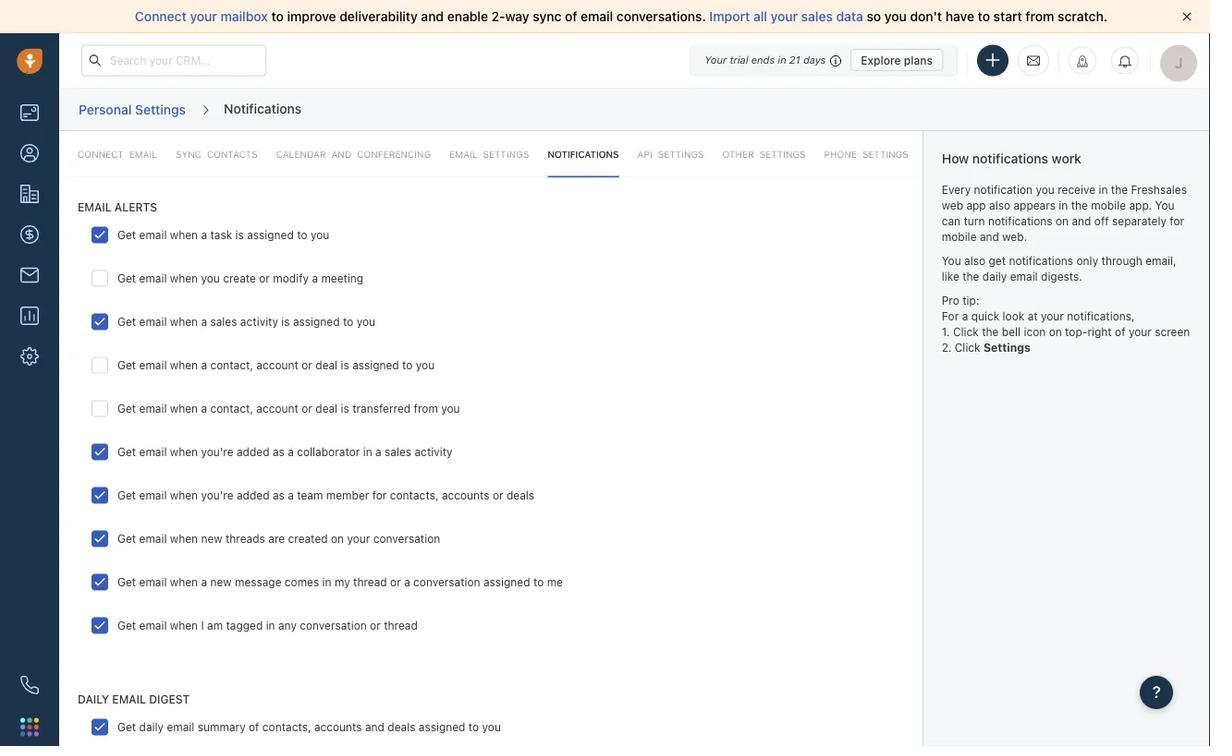 Task type: describe. For each thing, give the bounding box(es) containing it.
get email when a new message comes in my thread or a conversation assigned to me
[[117, 576, 563, 589]]

account for transferred
[[256, 402, 298, 415]]

2 vertical spatial conversation
[[300, 619, 367, 632]]

sync
[[533, 9, 561, 24]]

email for email settings
[[449, 149, 478, 159]]

the inside the you also get notifications only through email, like the daily email digests.
[[963, 270, 979, 283]]

i
[[201, 619, 204, 632]]

notifications inside the you also get notifications only through email, like the daily email digests.
[[1009, 254, 1073, 267]]

get email when i am tagged in any conversation or thread
[[117, 619, 418, 632]]

summary
[[198, 721, 246, 734]]

get email when a task is assigned to you
[[117, 228, 329, 241]]

other
[[722, 149, 754, 159]]

import all your sales data link
[[709, 9, 867, 24]]

personal settings
[[79, 101, 186, 117]]

pro tip: for a quick look at your notifications, 1. click the bell icon on top-right of your screen 2. click settings
[[942, 294, 1190, 354]]

a left team
[[288, 489, 294, 502]]

settings for api settings
[[658, 149, 704, 159]]

get email when you create or modify a meeting
[[117, 272, 363, 285]]

0 vertical spatial conversation
[[373, 532, 440, 545]]

get for get email when i am tagged in any conversation or thread
[[117, 619, 136, 632]]

a up i
[[201, 576, 207, 589]]

through
[[1101, 254, 1142, 267]]

get for get email when you're added as a collaborator in a sales activity
[[117, 446, 136, 458]]

turn
[[964, 215, 985, 228]]

how notifications work
[[942, 151, 1082, 166]]

email for get email when a sales activity is assigned to you
[[139, 315, 167, 328]]

way
[[505, 9, 529, 24]]

enable
[[447, 9, 488, 24]]

contact, for get email when a contact, account or deal is transferred from you
[[210, 402, 253, 415]]

create
[[223, 272, 256, 285]]

email settings
[[449, 149, 529, 159]]

so
[[867, 9, 881, 24]]

what's new image
[[1076, 55, 1089, 68]]

daily email digest
[[78, 693, 190, 706]]

off
[[1094, 215, 1109, 228]]

2-
[[491, 9, 505, 24]]

in right collaborator
[[363, 446, 372, 458]]

tip:
[[963, 294, 979, 307]]

email alerts
[[78, 200, 157, 213]]

email for get email when a task is assigned to you
[[139, 228, 167, 241]]

deliverability
[[340, 9, 418, 24]]

0 vertical spatial contacts,
[[390, 489, 439, 502]]

explore plans
[[861, 54, 933, 67]]

1 vertical spatial accounts
[[314, 721, 362, 734]]

ends
[[751, 54, 775, 66]]

receive
[[1058, 183, 1095, 196]]

contacts
[[207, 149, 258, 159]]

1 vertical spatial sales
[[210, 315, 237, 328]]

tagged
[[226, 619, 263, 632]]

your inside tab panel
[[347, 532, 370, 545]]

in left my
[[322, 576, 331, 589]]

1 vertical spatial thread
[[384, 619, 418, 632]]

conferencing
[[357, 149, 431, 159]]

get for get daily email summary of contacts, accounts and deals assigned to you
[[117, 721, 136, 734]]

also inside every notification you receive in the freshsales web app also appears in the mobile app. you can turn notifications on and off separately for mobile and web.
[[989, 199, 1010, 212]]

quick
[[971, 310, 999, 323]]

when for get email when a contact, account or deal is assigned to you
[[170, 359, 198, 372]]

your right all
[[771, 9, 798, 24]]

my
[[335, 576, 350, 589]]

conversations.
[[617, 9, 706, 24]]

1 horizontal spatial sales
[[385, 446, 411, 458]]

when for get email when a new message comes in my thread or a conversation assigned to me
[[170, 576, 198, 589]]

is down modify
[[281, 315, 290, 328]]

member
[[326, 489, 369, 502]]

get email when a sales activity is assigned to you
[[117, 315, 375, 328]]

in down the receive
[[1059, 199, 1068, 212]]

notifications inside tab panel
[[548, 149, 619, 159]]

on inside pro tip: for a quick look at your notifications, 1. click the bell icon on top-right of your screen 2. click settings
[[1049, 326, 1062, 339]]

when for get email when a contact, account or deal is transferred from you
[[170, 402, 198, 415]]

email for get email when a contact, account or deal is transferred from you
[[139, 402, 167, 415]]

account for assigned
[[256, 359, 298, 372]]

notification
[[974, 183, 1033, 196]]

freshworks switcher image
[[20, 719, 39, 737]]

web
[[942, 199, 963, 212]]

explore plans link
[[851, 49, 943, 71]]

sync contacts
[[176, 149, 258, 159]]

2.
[[942, 341, 952, 354]]

when for get email when i am tagged in any conversation or thread
[[170, 619, 198, 632]]

don't
[[910, 9, 942, 24]]

settings inside pro tip: for a quick look at your notifications, 1. click the bell icon on top-right of your screen 2. click settings
[[984, 341, 1030, 354]]

Search your CRM... text field
[[81, 45, 266, 76]]

daily inside the you also get notifications only through email, like the daily email digests.
[[983, 270, 1007, 283]]

as for team
[[273, 489, 285, 502]]

1.
[[942, 326, 950, 339]]

phone settings link
[[824, 131, 909, 178]]

phone image
[[20, 677, 39, 695]]

only
[[1077, 254, 1098, 267]]

is up get email when a contact, account or deal is transferred from you on the left bottom of the page
[[341, 359, 349, 372]]

the up separately at right
[[1111, 183, 1128, 196]]

have
[[945, 9, 974, 24]]

data
[[836, 9, 863, 24]]

api
[[637, 149, 652, 159]]

you inside the you also get notifications only through email, like the daily email digests.
[[942, 254, 961, 267]]

from inside tab panel
[[414, 402, 438, 415]]

digests.
[[1041, 270, 1082, 283]]

right
[[1088, 326, 1112, 339]]

notifications inside every notification you receive in the freshsales web app also appears in the mobile app. you can turn notifications on and off separately for mobile and web.
[[988, 215, 1053, 228]]

icon
[[1024, 326, 1046, 339]]

modify
[[273, 272, 309, 285]]

for inside every notification you receive in the freshsales web app also appears in the mobile app. you can turn notifications on and off separately for mobile and web.
[[1170, 215, 1184, 228]]

settings for email settings
[[483, 149, 529, 159]]

email for get email when a new message comes in my thread or a conversation assigned to me
[[139, 576, 167, 589]]

email for get email when you're added as a team member for contacts, accounts or deals
[[139, 489, 167, 502]]

you inside every notification you receive in the freshsales web app also appears in the mobile app. you can turn notifications on and off separately for mobile and web.
[[1036, 183, 1055, 196]]

work
[[1052, 151, 1082, 166]]

0 horizontal spatial mobile
[[942, 231, 977, 244]]

1 vertical spatial activity
[[415, 446, 453, 458]]

0 horizontal spatial activity
[[240, 315, 278, 328]]

get email when you're added as a collaborator in a sales activity
[[117, 446, 453, 458]]

a left collaborator
[[288, 446, 294, 458]]

in left any at the left bottom of page
[[266, 619, 275, 632]]

for inside tab panel
[[372, 489, 387, 502]]

1 horizontal spatial deals
[[507, 489, 534, 502]]

api settings
[[637, 149, 704, 159]]

1 horizontal spatial mobile
[[1091, 199, 1126, 212]]

collaborator
[[297, 446, 360, 458]]

the down the receive
[[1071, 199, 1088, 212]]

in right the receive
[[1099, 183, 1108, 196]]

contact, for get email when a contact, account or deal is assigned to you
[[210, 359, 253, 372]]

you inside every notification you receive in the freshsales web app also appears in the mobile app. you can turn notifications on and off separately for mobile and web.
[[1155, 199, 1174, 212]]

settings for other settings
[[760, 149, 806, 159]]

meeting
[[321, 272, 363, 285]]

0 vertical spatial sales
[[801, 9, 833, 24]]

top-
[[1065, 326, 1088, 339]]

digest
[[149, 693, 190, 706]]

a down get email when a sales activity is assigned to you
[[201, 359, 207, 372]]

notifications,
[[1067, 310, 1135, 323]]

appears
[[1014, 199, 1056, 212]]

sync
[[176, 149, 201, 159]]



Task type: vqa. For each thing, say whether or not it's contained in the screenshot.
the
yes



Task type: locate. For each thing, give the bounding box(es) containing it.
email for get email when a contact, account or deal is assigned to you
[[139, 359, 167, 372]]

other settings
[[722, 149, 806, 159]]

1 vertical spatial on
[[1049, 326, 1062, 339]]

1 vertical spatial contact,
[[210, 402, 253, 415]]

settings down search your crm... text box
[[135, 101, 186, 117]]

when for get email when new threads are created on your conversation
[[170, 532, 198, 545]]

1 vertical spatial added
[[237, 489, 270, 502]]

0 vertical spatial you
[[1155, 199, 1174, 212]]

settings right phone
[[862, 149, 909, 159]]

1 horizontal spatial of
[[565, 9, 577, 24]]

0 vertical spatial account
[[256, 359, 298, 372]]

notifications up the "web."
[[988, 215, 1053, 228]]

1 as from the top
[[273, 446, 285, 458]]

mobile up off
[[1091, 199, 1126, 212]]

you also get notifications only through email, like the daily email digests.
[[942, 254, 1176, 283]]

1 account from the top
[[256, 359, 298, 372]]

3 get from the top
[[117, 315, 136, 328]]

of inside tab panel
[[249, 721, 259, 734]]

your trial ends in 21 days
[[705, 54, 826, 66]]

email for daily email digest
[[112, 693, 146, 706]]

1 vertical spatial click
[[955, 341, 980, 354]]

4 get from the top
[[117, 359, 136, 372]]

0 vertical spatial connect
[[135, 9, 187, 24]]

0 vertical spatial activity
[[240, 315, 278, 328]]

are
[[268, 532, 285, 545]]

scratch.
[[1058, 9, 1108, 24]]

email right conferencing
[[449, 149, 478, 159]]

look
[[1003, 310, 1025, 323]]

1 horizontal spatial connect
[[135, 9, 187, 24]]

1 deal from the top
[[315, 359, 338, 372]]

app
[[966, 199, 986, 212]]

a left task
[[201, 228, 207, 241]]

connect for connect email
[[78, 149, 124, 159]]

get email when a contact, account or deal is transferred from you
[[117, 402, 460, 415]]

email for email alerts
[[78, 200, 111, 213]]

9 when from the top
[[170, 576, 198, 589]]

settings left notifications link
[[483, 149, 529, 159]]

created
[[288, 532, 328, 545]]

conversation
[[373, 532, 440, 545], [413, 576, 480, 589], [300, 619, 367, 632]]

a up you're
[[201, 402, 207, 415]]

new left threads
[[201, 532, 222, 545]]

on
[[1056, 215, 1069, 228], [1049, 326, 1062, 339], [331, 532, 344, 545]]

can
[[942, 215, 961, 228]]

email for connect email
[[129, 149, 157, 159]]

a right my
[[404, 576, 410, 589]]

added for you're
[[237, 446, 270, 458]]

0 vertical spatial as
[[273, 446, 285, 458]]

0 horizontal spatial notifications
[[224, 101, 302, 116]]

of right right
[[1115, 326, 1125, 339]]

deal up collaborator
[[315, 402, 338, 415]]

also inside the you also get notifications only through email, like the daily email digests.
[[964, 254, 986, 267]]

11 get from the top
[[117, 721, 136, 734]]

all
[[753, 9, 767, 24]]

2 horizontal spatial of
[[1115, 326, 1125, 339]]

and
[[421, 9, 444, 24], [331, 149, 351, 159], [1072, 215, 1091, 228], [980, 231, 999, 244], [365, 721, 385, 734]]

email
[[581, 9, 613, 24], [129, 149, 157, 159], [139, 228, 167, 241], [1010, 270, 1038, 283], [139, 272, 167, 285], [139, 315, 167, 328], [139, 359, 167, 372], [139, 402, 167, 415], [139, 446, 167, 458], [139, 489, 167, 502], [139, 532, 167, 545], [139, 576, 167, 589], [139, 619, 167, 632], [112, 693, 146, 706], [167, 721, 194, 734]]

threads
[[226, 532, 265, 545]]

2 horizontal spatial sales
[[801, 9, 833, 24]]

1 vertical spatial new
[[210, 576, 232, 589]]

1 vertical spatial connect
[[78, 149, 124, 159]]

of right summary
[[249, 721, 259, 734]]

0 horizontal spatial also
[[964, 254, 986, 267]]

connect up search your crm... text box
[[135, 9, 187, 24]]

at
[[1028, 310, 1038, 323]]

every notification you receive in the freshsales web app also appears in the mobile app. you can turn notifications on and off separately for mobile and web.
[[942, 183, 1187, 244]]

2 vertical spatial of
[[249, 721, 259, 734]]

as down get email when a contact, account or deal is transferred from you on the left bottom of the page
[[273, 446, 285, 458]]

your left 'mailbox'
[[190, 9, 217, 24]]

1 vertical spatial daily
[[139, 721, 164, 734]]

2 vertical spatial notifications
[[1009, 254, 1073, 267]]

contacts,
[[390, 489, 439, 502], [262, 721, 311, 734]]

on right icon
[[1049, 326, 1062, 339]]

from
[[1026, 9, 1054, 24], [414, 402, 438, 415]]

2 when from the top
[[170, 272, 198, 285]]

also
[[989, 199, 1010, 212], [964, 254, 986, 267]]

close image
[[1182, 12, 1192, 21]]

mobile
[[1091, 199, 1126, 212], [942, 231, 977, 244]]

get for get email when new threads are created on your conversation
[[117, 532, 136, 545]]

1 vertical spatial mobile
[[942, 231, 977, 244]]

a right 'for'
[[962, 310, 968, 323]]

1 added from the top
[[237, 446, 270, 458]]

get for get email when a task is assigned to you
[[117, 228, 136, 241]]

contact, down get email when a sales activity is assigned to you
[[210, 359, 253, 372]]

your
[[190, 9, 217, 24], [771, 9, 798, 24], [1041, 310, 1064, 323], [1129, 326, 1152, 339], [347, 532, 370, 545]]

sales left data
[[801, 9, 833, 24]]

0 horizontal spatial for
[[372, 489, 387, 502]]

settings right other
[[760, 149, 806, 159]]

as left team
[[273, 489, 285, 502]]

1 horizontal spatial settings
[[862, 149, 909, 159]]

every
[[942, 183, 971, 196]]

on inside tab panel
[[331, 532, 344, 545]]

calendar and conferencing
[[276, 149, 431, 159]]

you down freshsales
[[1155, 199, 1174, 212]]

deal up get email when a contact, account or deal is transferred from you on the left bottom of the page
[[315, 359, 338, 372]]

on down the receive
[[1056, 215, 1069, 228]]

get for get email when you're added as a team member for contacts, accounts or deals
[[117, 489, 136, 502]]

on right "created"
[[331, 532, 344, 545]]

1 horizontal spatial contacts,
[[390, 489, 439, 502]]

1 vertical spatial notifications
[[548, 149, 619, 159]]

9 get from the top
[[117, 576, 136, 589]]

0 vertical spatial new
[[201, 532, 222, 545]]

explore
[[861, 54, 901, 67]]

2 as from the top
[[273, 489, 285, 502]]

connect inside tab panel
[[78, 149, 124, 159]]

separately
[[1112, 215, 1167, 228]]

8 get from the top
[[117, 532, 136, 545]]

added right you're
[[237, 489, 270, 502]]

5 when from the top
[[170, 402, 198, 415]]

0 vertical spatial on
[[1056, 215, 1069, 228]]

for
[[942, 310, 959, 323]]

1 vertical spatial deals
[[388, 721, 416, 734]]

email,
[[1146, 254, 1176, 267]]

connect your mailbox to improve deliverability and enable 2-way sync of email conversations. import all your sales data so you don't have to start from scratch.
[[135, 9, 1108, 24]]

settings for phone settings
[[862, 149, 909, 159]]

notifications link
[[548, 131, 619, 178]]

you're
[[201, 489, 234, 502]]

thread right my
[[353, 576, 387, 589]]

also down notification
[[989, 199, 1010, 212]]

4 when from the top
[[170, 359, 198, 372]]

other settings link
[[722, 131, 806, 178]]

you're
[[201, 446, 234, 458]]

1 vertical spatial conversation
[[413, 576, 480, 589]]

web.
[[1002, 231, 1027, 244]]

3 when from the top
[[170, 315, 198, 328]]

is right task
[[235, 228, 244, 241]]

of inside pro tip: for a quick look at your notifications, 1. click the bell icon on top-right of your screen 2. click settings
[[1115, 326, 1125, 339]]

1 vertical spatial also
[[964, 254, 986, 267]]

any
[[278, 619, 297, 632]]

a right modify
[[312, 272, 318, 285]]

the right the "like"
[[963, 270, 979, 283]]

0 horizontal spatial from
[[414, 402, 438, 415]]

your left screen
[[1129, 326, 1152, 339]]

contacts, right summary
[[262, 721, 311, 734]]

1 vertical spatial you
[[942, 254, 961, 267]]

email for get email when i am tagged in any conversation or thread
[[139, 619, 167, 632]]

0 horizontal spatial you
[[942, 254, 961, 267]]

1 horizontal spatial also
[[989, 199, 1010, 212]]

0 horizontal spatial accounts
[[314, 721, 362, 734]]

get for get email when a contact, account or deal is transferred from you
[[117, 402, 136, 415]]

in
[[778, 54, 786, 66], [1099, 183, 1108, 196], [1059, 199, 1068, 212], [363, 446, 372, 458], [322, 576, 331, 589], [266, 619, 275, 632]]

6 get from the top
[[117, 446, 136, 458]]

0 horizontal spatial connect
[[78, 149, 124, 159]]

phone settings
[[824, 149, 909, 159]]

1 when from the top
[[170, 228, 198, 241]]

how
[[942, 151, 969, 166]]

a down get email when you create or modify a meeting
[[201, 315, 207, 328]]

thread down get email when a new message comes in my thread or a conversation assigned to me
[[384, 619, 418, 632]]

0 horizontal spatial contacts,
[[262, 721, 311, 734]]

get for get email when a sales activity is assigned to you
[[117, 315, 136, 328]]

deal for transferred
[[315, 402, 338, 415]]

2 added from the top
[[237, 489, 270, 502]]

as for collaborator
[[273, 446, 285, 458]]

deals
[[507, 489, 534, 502], [388, 721, 416, 734]]

when for get email when you're added as a collaborator in a sales activity
[[170, 446, 198, 458]]

notifications left api
[[548, 149, 619, 159]]

1 horizontal spatial notifications
[[548, 149, 619, 159]]

2 deal from the top
[[315, 402, 338, 415]]

sales
[[801, 9, 833, 24], [210, 315, 237, 328], [385, 446, 411, 458]]

0 vertical spatial deal
[[315, 359, 338, 372]]

1 horizontal spatial accounts
[[442, 489, 490, 502]]

0 vertical spatial contact,
[[210, 359, 253, 372]]

1 settings from the left
[[760, 149, 806, 159]]

7 when from the top
[[170, 489, 198, 502]]

also left get
[[964, 254, 986, 267]]

1 horizontal spatial activity
[[415, 446, 453, 458]]

added right you're
[[237, 446, 270, 458]]

contact, up you're
[[210, 402, 253, 415]]

your
[[705, 54, 727, 66]]

1 horizontal spatial daily
[[983, 270, 1007, 283]]

plans
[[904, 54, 933, 67]]

bell
[[1002, 326, 1021, 339]]

new left message
[[210, 576, 232, 589]]

like
[[942, 270, 959, 283]]

notifications
[[224, 101, 302, 116], [548, 149, 619, 159]]

0 vertical spatial notifications
[[972, 151, 1048, 166]]

mobile down can
[[942, 231, 977, 244]]

daily down get
[[983, 270, 1007, 283]]

1 vertical spatial for
[[372, 489, 387, 502]]

email left alerts
[[78, 200, 111, 213]]

of right sync
[[565, 9, 577, 24]]

2 settings from the left
[[862, 149, 909, 159]]

account up get email when a contact, account or deal is transferred from you on the left bottom of the page
[[256, 359, 298, 372]]

a down the transferred at the left
[[375, 446, 381, 458]]

you
[[1155, 199, 1174, 212], [942, 254, 961, 267]]

connect down personal in the left top of the page
[[78, 149, 124, 159]]

improve
[[287, 9, 336, 24]]

connect email
[[78, 149, 157, 159]]

1 vertical spatial email
[[78, 200, 111, 213]]

from right the transferred at the left
[[414, 402, 438, 415]]

click right 1.
[[953, 326, 979, 339]]

1 horizontal spatial email
[[449, 149, 478, 159]]

email for get email when you're added as a collaborator in a sales activity
[[139, 446, 167, 458]]

2 vertical spatial sales
[[385, 446, 411, 458]]

2 vertical spatial on
[[331, 532, 344, 545]]

added for you're
[[237, 489, 270, 502]]

10 when from the top
[[170, 619, 198, 632]]

comes
[[285, 576, 319, 589]]

email for get email when you create or modify a meeting
[[139, 272, 167, 285]]

email inside the you also get notifications only through email, like the daily email digests.
[[1010, 270, 1038, 283]]

personal
[[79, 101, 132, 117]]

1 vertical spatial notifications
[[988, 215, 1053, 228]]

click
[[953, 326, 979, 339], [955, 341, 980, 354]]

2 contact, from the top
[[210, 402, 253, 415]]

7 get from the top
[[117, 489, 136, 502]]

get for get email when a new message comes in my thread or a conversation assigned to me
[[117, 576, 136, 589]]

a inside pro tip: for a quick look at your notifications, 1. click the bell icon on top-right of your screen 2. click settings
[[962, 310, 968, 323]]

you up the "like"
[[942, 254, 961, 267]]

email for get email when new threads are created on your conversation
[[139, 532, 167, 545]]

1 vertical spatial account
[[256, 402, 298, 415]]

get for get email when a contact, account or deal is assigned to you
[[117, 359, 136, 372]]

0 vertical spatial accounts
[[442, 489, 490, 502]]

transferred
[[352, 402, 411, 415]]

8 when from the top
[[170, 532, 198, 545]]

me
[[547, 576, 563, 589]]

5 get from the top
[[117, 402, 136, 415]]

0 vertical spatial of
[[565, 9, 577, 24]]

trial
[[730, 54, 748, 66]]

0 horizontal spatial daily
[[139, 721, 164, 734]]

when for get email when a sales activity is assigned to you
[[170, 315, 198, 328]]

on inside every notification you receive in the freshsales web app also appears in the mobile app. you can turn notifications on and off separately for mobile and web.
[[1056, 215, 1069, 228]]

daily down daily email digest
[[139, 721, 164, 734]]

10 get from the top
[[117, 619, 136, 632]]

1 horizontal spatial you
[[1155, 199, 1174, 212]]

email settings link
[[449, 131, 529, 178]]

1 get from the top
[[117, 228, 136, 241]]

tab panel containing email alerts
[[59, 131, 922, 747]]

connect for connect your mailbox to improve deliverability and enable 2-way sync of email conversations. import all your sales data so you don't have to start from scratch.
[[135, 9, 187, 24]]

0 vertical spatial added
[[237, 446, 270, 458]]

connect email link
[[78, 131, 157, 178]]

email image
[[1027, 53, 1040, 68]]

0 horizontal spatial settings
[[760, 149, 806, 159]]

1 vertical spatial contacts,
[[262, 721, 311, 734]]

settings inside 'link'
[[135, 101, 186, 117]]

settings right api
[[658, 149, 704, 159]]

get email when new threads are created on your conversation
[[117, 532, 440, 545]]

for right the 'member'
[[372, 489, 387, 502]]

2 get from the top
[[117, 272, 136, 285]]

connect your mailbox link
[[135, 9, 271, 24]]

freshsales
[[1131, 183, 1187, 196]]

1 horizontal spatial from
[[1026, 9, 1054, 24]]

message
[[235, 576, 281, 589]]

from right start
[[1026, 9, 1054, 24]]

0 vertical spatial for
[[1170, 215, 1184, 228]]

settings
[[760, 149, 806, 159], [862, 149, 909, 159]]

0 vertical spatial also
[[989, 199, 1010, 212]]

is left the transferred at the left
[[341, 402, 349, 415]]

0 vertical spatial click
[[953, 326, 979, 339]]

deal for assigned
[[315, 359, 338, 372]]

0 vertical spatial mobile
[[1091, 199, 1126, 212]]

tab list containing connect email
[[59, 131, 922, 178]]

6 when from the top
[[170, 446, 198, 458]]

click right 2.
[[955, 341, 980, 354]]

api settings link
[[637, 131, 704, 178]]

the inside pro tip: for a quick look at your notifications, 1. click the bell icon on top-right of your screen 2. click settings
[[982, 326, 999, 339]]

0 vertical spatial email
[[449, 149, 478, 159]]

the down quick at the top right
[[982, 326, 999, 339]]

sales down the transferred at the left
[[385, 446, 411, 458]]

1 vertical spatial from
[[414, 402, 438, 415]]

2 account from the top
[[256, 402, 298, 415]]

thread
[[353, 576, 387, 589], [384, 619, 418, 632]]

deal
[[315, 359, 338, 372], [315, 402, 338, 415]]

1 horizontal spatial for
[[1170, 215, 1184, 228]]

when for get email when you're added as a team member for contacts, accounts or deals
[[170, 489, 198, 502]]

0 horizontal spatial email
[[78, 200, 111, 213]]

0 horizontal spatial deals
[[388, 721, 416, 734]]

sales down create
[[210, 315, 237, 328]]

0 vertical spatial from
[[1026, 9, 1054, 24]]

tab panel
[[59, 131, 922, 747]]

0 horizontal spatial sales
[[210, 315, 237, 328]]

personal settings link
[[78, 95, 187, 124]]

contacts, right the 'member'
[[390, 489, 439, 502]]

app.
[[1129, 199, 1152, 212]]

get daily email summary of contacts, accounts and deals assigned to you
[[117, 721, 501, 734]]

calendar
[[276, 149, 326, 159]]

settings down bell on the right of the page
[[984, 341, 1030, 354]]

screen
[[1155, 326, 1190, 339]]

task
[[210, 228, 232, 241]]

for down freshsales
[[1170, 215, 1184, 228]]

when
[[170, 228, 198, 241], [170, 272, 198, 285], [170, 315, 198, 328], [170, 359, 198, 372], [170, 402, 198, 415], [170, 446, 198, 458], [170, 489, 198, 502], [170, 532, 198, 545], [170, 576, 198, 589], [170, 619, 198, 632]]

in left 21 at top right
[[778, 54, 786, 66]]

am
[[207, 619, 223, 632]]

when for get email when you create or modify a meeting
[[170, 272, 198, 285]]

when for get email when a task is assigned to you
[[170, 228, 198, 241]]

notifications up notification
[[972, 151, 1048, 166]]

settings for personal settings
[[135, 101, 186, 117]]

notifications
[[972, 151, 1048, 166], [988, 215, 1053, 228], [1009, 254, 1073, 267]]

1 vertical spatial deal
[[315, 402, 338, 415]]

pro
[[942, 294, 959, 307]]

alerts
[[115, 200, 157, 213]]

0 vertical spatial thread
[[353, 576, 387, 589]]

1 vertical spatial as
[[273, 489, 285, 502]]

account down get email when a contact, account or deal is assigned to you
[[256, 402, 298, 415]]

phone element
[[11, 667, 48, 704]]

0 horizontal spatial of
[[249, 721, 259, 734]]

notifications up digests.
[[1009, 254, 1073, 267]]

get for get email when you create or modify a meeting
[[117, 272, 136, 285]]

get email when a contact, account or deal is assigned to you
[[117, 359, 435, 372]]

0 vertical spatial deals
[[507, 489, 534, 502]]

1 contact, from the top
[[210, 359, 253, 372]]

0 vertical spatial notifications
[[224, 101, 302, 116]]

your down the 'member'
[[347, 532, 370, 545]]

1 vertical spatial of
[[1115, 326, 1125, 339]]

notifications up contacts
[[224, 101, 302, 116]]

import
[[709, 9, 750, 24]]

your right at
[[1041, 310, 1064, 323]]

0 vertical spatial daily
[[983, 270, 1007, 283]]

tab list
[[59, 131, 922, 178]]



